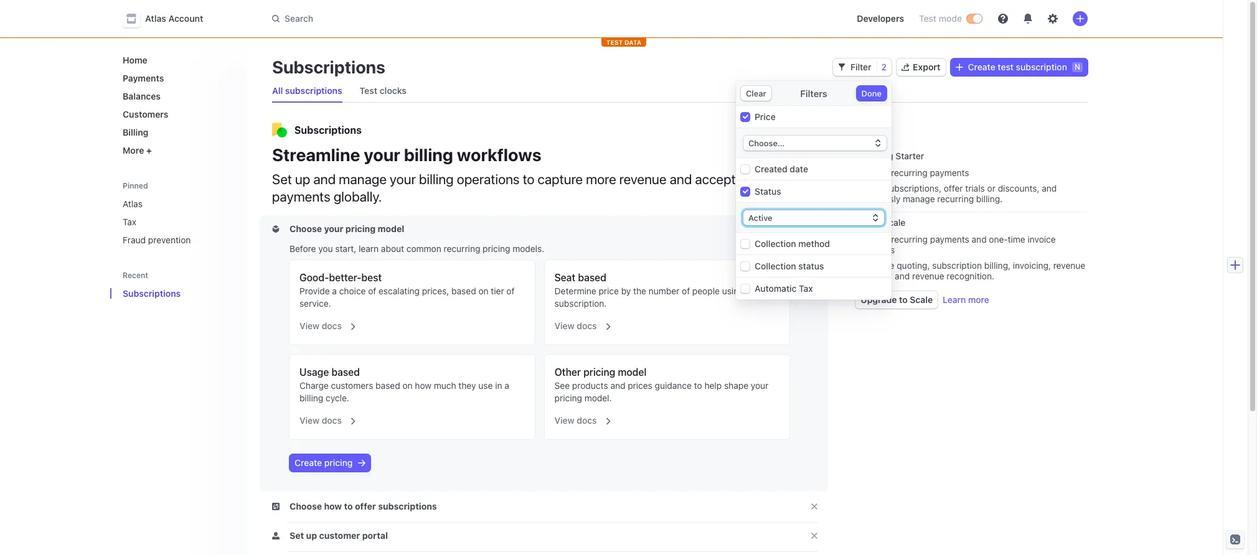 Task type: describe. For each thing, give the bounding box(es) containing it.
help
[[704, 380, 722, 391]]

see
[[555, 380, 570, 391]]

payments up the recognition.
[[930, 234, 969, 245]]

better-
[[329, 272, 361, 283]]

a inside 'good-better-best provide a choice of escalating prices, based on tier of service.'
[[332, 286, 337, 296]]

billing link
[[118, 122, 237, 143]]

shape
[[724, 380, 748, 391]]

choose… button
[[743, 136, 887, 151]]

guidance
[[655, 380, 692, 391]]

docs for best
[[322, 321, 342, 331]]

done button
[[856, 86, 887, 101]]

view for good-better-best
[[299, 321, 319, 331]]

before
[[290, 243, 316, 254]]

test mode
[[919, 13, 962, 24]]

good-better-best provide a choice of escalating prices, based on tier of service.
[[299, 272, 515, 309]]

invoice
[[1028, 234, 1056, 245]]

upgrade to scale
[[861, 294, 933, 305]]

quoting,
[[897, 260, 930, 271]]

n
[[1075, 62, 1080, 72]]

done
[[861, 88, 882, 98]]

billing for billing scale 0.8% on recurring payments and one-time invoice payments automate quoting, subscription billing, invoicing, revenue recovery, and revenue recognition.
[[856, 217, 881, 228]]

learn
[[359, 243, 379, 254]]

model.
[[584, 393, 612, 403]]

usage
[[299, 367, 329, 378]]

best
[[361, 272, 382, 283]]

in
[[495, 380, 502, 391]]

effortlessly
[[856, 194, 901, 204]]

test clocks
[[360, 85, 407, 96]]

test
[[606, 39, 623, 46]]

fraud prevention
[[123, 235, 191, 245]]

payments link
[[118, 68, 237, 88]]

recurring up subscriptions, at the top right of page
[[891, 167, 928, 178]]

and inside 0.5% on recurring payments create subscriptions, offer trials or discounts, and effortlessly manage recurring billing.
[[1042, 183, 1057, 194]]

create for create pricing
[[294, 458, 322, 468]]

choose…
[[748, 138, 785, 148]]

offer inside choose how to offer subscriptions dropdown button
[[355, 501, 376, 512]]

price
[[599, 286, 619, 296]]

you
[[318, 243, 333, 254]]

by
[[621, 286, 631, 296]]

1 horizontal spatial revenue
[[912, 271, 944, 281]]

pricing inside create pricing link
[[324, 458, 353, 468]]

streamline
[[272, 144, 360, 165]]

to inside dropdown button
[[344, 501, 353, 512]]

balances link
[[118, 86, 237, 106]]

subscriptions,
[[885, 183, 941, 194]]

one-
[[989, 234, 1008, 245]]

tax link
[[118, 212, 237, 232]]

payments up 'automate'
[[856, 245, 895, 255]]

based right customers
[[376, 380, 400, 391]]

recurring right common
[[444, 243, 480, 254]]

upgrade
[[861, 294, 897, 305]]

0 vertical spatial subscriptions
[[272, 57, 385, 77]]

mode
[[939, 13, 962, 24]]

atlas for atlas account
[[145, 13, 166, 24]]

and left one-
[[972, 234, 987, 245]]

recent navigation links element
[[110, 265, 247, 304]]

filters
[[800, 88, 827, 99]]

automatic
[[755, 283, 797, 294]]

choose how to offer subscriptions button
[[272, 501, 439, 513]]

create inside 0.5% on recurring payments create subscriptions, offer trials or discounts, and effortlessly manage recurring billing.
[[856, 183, 882, 194]]

account
[[168, 13, 203, 24]]

status
[[755, 186, 781, 197]]

clear button
[[741, 86, 771, 101]]

test clocks link
[[355, 82, 412, 100]]

1 vertical spatial more
[[968, 294, 989, 305]]

2
[[881, 62, 887, 72]]

customers link
[[118, 104, 237, 125]]

pricing inside 'choose your pricing model' dropdown button
[[346, 224, 376, 234]]

recognition.
[[947, 271, 994, 281]]

fraud
[[123, 235, 146, 245]]

a inside seat based determine price by the number of people using a subscription.
[[746, 286, 751, 296]]

automate
[[856, 260, 894, 271]]

learn more link
[[943, 294, 989, 306]]

learn
[[943, 294, 966, 305]]

svg image inside choose how to offer subscriptions dropdown button
[[272, 503, 280, 511]]

choose your pricing model button
[[272, 223, 407, 235]]

help image
[[998, 14, 1008, 24]]

all
[[272, 85, 283, 96]]

export button
[[897, 59, 945, 76]]

search
[[285, 13, 313, 24]]

recent
[[123, 271, 148, 280]]

settings image
[[1048, 14, 1058, 24]]

test data
[[606, 39, 642, 46]]

test
[[998, 62, 1014, 72]]

customers
[[123, 109, 168, 120]]

determine
[[555, 286, 596, 296]]

created
[[755, 164, 787, 174]]

subscription inside billing scale 0.8% on recurring payments and one-time invoice payments automate quoting, subscription billing, invoicing, revenue recovery, and revenue recognition.
[[932, 260, 982, 271]]

before you start, learn about common recurring pricing models.
[[290, 243, 544, 254]]

method
[[798, 238, 830, 249]]

atlas link
[[118, 194, 237, 214]]

0.8%
[[856, 234, 876, 245]]

0 vertical spatial billing
[[404, 144, 453, 165]]

prices,
[[422, 286, 449, 296]]

payments inside 0.5% on recurring payments create subscriptions, offer trials or discounts, and effortlessly manage recurring billing.
[[930, 167, 969, 178]]

Search search field
[[265, 7, 616, 30]]

create for create test subscription
[[968, 62, 995, 72]]

billing.
[[976, 194, 1003, 204]]

view docs button for usage
[[292, 407, 357, 430]]

on inside billing scale 0.8% on recurring payments and one-time invoice payments automate quoting, subscription billing, invoicing, revenue recovery, and revenue recognition.
[[879, 234, 889, 245]]

other pricing model see products and prices guidance to help shape your pricing model.
[[555, 367, 769, 403]]

upgrade to scale button
[[856, 291, 938, 309]]

pricing up products
[[583, 367, 615, 378]]

1 vertical spatial tax
[[799, 283, 813, 294]]

based inside 'good-better-best provide a choice of escalating prices, based on tier of service.'
[[451, 286, 476, 296]]

of inside seat based determine price by the number of people using a subscription.
[[682, 286, 690, 296]]

view for usage based
[[299, 415, 319, 426]]

recurring inside streamline your billing workflows set up and manage your billing operations to capture more revenue and accept recurring payments globally.
[[739, 171, 792, 187]]

or
[[987, 183, 996, 194]]

on inside 0.5% on recurring payments create subscriptions, offer trials or discounts, and effortlessly manage recurring billing.
[[879, 167, 889, 178]]

revenue inside streamline your billing workflows set up and manage your billing operations to capture more revenue and accept recurring payments globally.
[[619, 171, 667, 187]]



Task type: locate. For each thing, give the bounding box(es) containing it.
0 vertical spatial scale
[[883, 217, 906, 228]]

other
[[555, 367, 581, 378]]

more right "learn"
[[968, 294, 989, 305]]

start,
[[335, 243, 356, 254]]

model up about
[[378, 224, 404, 234]]

test for test mode
[[919, 13, 936, 24]]

a down better- on the left of the page
[[332, 286, 337, 296]]

view down 'charge'
[[299, 415, 319, 426]]

billing for billing
[[123, 127, 148, 138]]

more
[[586, 171, 616, 187], [968, 294, 989, 305]]

set left customer
[[290, 530, 304, 541]]

docs down cycle.
[[322, 415, 342, 426]]

tax
[[123, 217, 136, 227], [799, 283, 813, 294]]

2 vertical spatial subscriptions
[[123, 288, 181, 299]]

collection up automatic
[[755, 261, 796, 271]]

number
[[649, 286, 679, 296]]

manage inside 0.5% on recurring payments create subscriptions, offer trials or discounts, and effortlessly manage recurring billing.
[[903, 194, 935, 204]]

0 horizontal spatial subscriptions
[[285, 85, 342, 96]]

atlas for atlas
[[123, 199, 143, 209]]

of down best
[[368, 286, 376, 296]]

collection up collection status
[[755, 238, 796, 249]]

payments down streamline
[[272, 189, 330, 205]]

how inside dropdown button
[[324, 501, 342, 512]]

more right capture
[[586, 171, 616, 187]]

billing for billing starter
[[868, 151, 893, 161]]

up down streamline
[[295, 171, 310, 187]]

view docs button down subscription.
[[547, 313, 612, 335]]

0 horizontal spatial more
[[586, 171, 616, 187]]

create pricing
[[294, 458, 353, 468]]

billing starter
[[868, 151, 924, 161]]

0 horizontal spatial revenue
[[619, 171, 667, 187]]

0 vertical spatial subscriptions
[[285, 85, 342, 96]]

0 vertical spatial more
[[586, 171, 616, 187]]

payments up the trials
[[930, 167, 969, 178]]

all subscriptions
[[272, 85, 342, 96]]

create
[[968, 62, 995, 72], [856, 183, 882, 194], [294, 458, 322, 468]]

date
[[790, 164, 808, 174]]

core navigation links element
[[118, 50, 237, 161]]

tax inside 'link'
[[123, 217, 136, 227]]

2 horizontal spatial revenue
[[1053, 260, 1085, 271]]

1 vertical spatial billing
[[419, 171, 454, 187]]

of left people at right
[[682, 286, 690, 296]]

1 vertical spatial manage
[[903, 194, 935, 204]]

0 vertical spatial atlas
[[145, 13, 166, 24]]

0 horizontal spatial tax
[[123, 217, 136, 227]]

subscriptions up streamline
[[294, 125, 362, 136]]

about
[[381, 243, 404, 254]]

view docs for seat
[[555, 321, 597, 331]]

choose up before on the top left
[[290, 224, 322, 234]]

view docs for good-
[[299, 321, 342, 331]]

data
[[624, 39, 642, 46]]

pricing
[[856, 125, 890, 136]]

your
[[364, 144, 400, 165], [390, 171, 416, 187], [324, 224, 343, 234], [751, 380, 769, 391]]

1 vertical spatial choose
[[290, 501, 322, 512]]

1 vertical spatial billing
[[868, 151, 893, 161]]

1 vertical spatial scale
[[910, 294, 933, 305]]

a inside usage based charge customers based on how much they use in a billing cycle.
[[505, 380, 509, 391]]

globally.
[[334, 189, 382, 205]]

to up customer
[[344, 501, 353, 512]]

based
[[578, 272, 606, 283], [451, 286, 476, 296], [331, 367, 360, 378], [376, 380, 400, 391]]

1 vertical spatial how
[[324, 501, 342, 512]]

2 vertical spatial billing
[[856, 217, 881, 228]]

how
[[415, 380, 431, 391], [324, 501, 342, 512]]

set down streamline
[[272, 171, 292, 187]]

1 horizontal spatial scale
[[910, 294, 933, 305]]

1 vertical spatial atlas
[[123, 199, 143, 209]]

seat based determine price by the number of people using a subscription.
[[555, 272, 751, 309]]

1 horizontal spatial subscriptions
[[378, 501, 437, 512]]

0 horizontal spatial subscription
[[932, 260, 982, 271]]

tab list containing all subscriptions
[[267, 80, 1088, 103]]

subscriptions right all
[[285, 85, 342, 96]]

1 horizontal spatial create
[[856, 183, 882, 194]]

test
[[919, 13, 936, 24], [360, 85, 377, 96]]

recurring up 'quoting,'
[[891, 234, 928, 245]]

operations
[[457, 171, 520, 187]]

1 vertical spatial collection
[[755, 261, 796, 271]]

more inside streamline your billing workflows set up and manage your billing operations to capture more revenue and accept recurring payments globally.
[[586, 171, 616, 187]]

0 vertical spatial svg image
[[955, 64, 963, 71]]

pricing up choose how to offer subscriptions dropdown button
[[324, 458, 353, 468]]

workflows
[[457, 144, 541, 165]]

on right 0.5%
[[879, 167, 889, 178]]

and up upgrade to scale
[[895, 271, 910, 281]]

0 horizontal spatial test
[[360, 85, 377, 96]]

0 vertical spatial subscription
[[1016, 62, 1067, 72]]

on right 0.8%
[[879, 234, 889, 245]]

to left help
[[694, 380, 702, 391]]

recurring down the choose…
[[739, 171, 792, 187]]

choose for choose your pricing model
[[290, 224, 322, 234]]

0 vertical spatial collection
[[755, 238, 796, 249]]

offer inside 0.5% on recurring payments create subscriptions, offer trials or discounts, and effortlessly manage recurring billing.
[[944, 183, 963, 194]]

1 horizontal spatial subscription
[[1016, 62, 1067, 72]]

test inside tab list
[[360, 85, 377, 96]]

prevention
[[148, 235, 191, 245]]

2 horizontal spatial create
[[968, 62, 995, 72]]

1 vertical spatial subscription
[[932, 260, 982, 271]]

atlas inside pinned element
[[123, 199, 143, 209]]

view docs button for seat
[[547, 313, 612, 335]]

0 vertical spatial choose
[[290, 224, 322, 234]]

1 horizontal spatial atlas
[[145, 13, 166, 24]]

choose up set up customer portal dropdown button
[[290, 501, 322, 512]]

billing scale 0.8% on recurring payments and one-time invoice payments automate quoting, subscription billing, invoicing, revenue recovery, and revenue recognition.
[[856, 217, 1085, 281]]

payments
[[123, 73, 164, 83]]

set up customer portal button
[[272, 530, 390, 542]]

more +
[[123, 145, 152, 156]]

svg image inside 'choose your pricing model' dropdown button
[[272, 225, 280, 233]]

0 horizontal spatial of
[[368, 286, 376, 296]]

docs for model
[[577, 415, 597, 426]]

3 of from the left
[[682, 286, 690, 296]]

0 horizontal spatial offer
[[355, 501, 376, 512]]

0 vertical spatial tax
[[123, 217, 136, 227]]

subscriptions inside recent navigation links element
[[123, 288, 181, 299]]

test left mode
[[919, 13, 936, 24]]

billing inside the billing link
[[123, 127, 148, 138]]

your inside dropdown button
[[324, 224, 343, 234]]

people
[[692, 286, 720, 296]]

on left much
[[402, 380, 413, 391]]

on left tier
[[478, 286, 489, 296]]

0 vertical spatial billing
[[123, 127, 148, 138]]

2 horizontal spatial of
[[682, 286, 690, 296]]

charge
[[299, 380, 329, 391]]

collection status
[[755, 261, 824, 271]]

0 horizontal spatial atlas
[[123, 199, 143, 209]]

1 vertical spatial subscriptions
[[294, 125, 362, 136]]

1 vertical spatial up
[[306, 530, 317, 541]]

and inside other pricing model see products and prices guidance to help shape your pricing model.
[[610, 380, 625, 391]]

billing inside billing scale 0.8% on recurring payments and one-time invoice payments automate quoting, subscription billing, invoicing, revenue recovery, and revenue recognition.
[[856, 217, 881, 228]]

test for test clocks
[[360, 85, 377, 96]]

1 vertical spatial model
[[618, 367, 647, 378]]

2 collection from the top
[[755, 261, 796, 271]]

price
[[755, 111, 776, 122]]

a right in
[[505, 380, 509, 391]]

1 horizontal spatial model
[[618, 367, 647, 378]]

1 vertical spatial create
[[856, 183, 882, 194]]

view docs button for good-
[[292, 313, 357, 335]]

subscriptions inside tab list
[[285, 85, 342, 96]]

atlas down pinned on the top left
[[123, 199, 143, 209]]

1 horizontal spatial more
[[968, 294, 989, 305]]

2 vertical spatial billing
[[299, 393, 323, 403]]

based up price
[[578, 272, 606, 283]]

tab list
[[267, 80, 1088, 103]]

choose your pricing model
[[290, 224, 404, 234]]

choice
[[339, 286, 366, 296]]

usage based charge customers based on how much they use in a billing cycle.
[[299, 367, 509, 403]]

1 vertical spatial svg image
[[272, 503, 280, 511]]

0.5% on recurring payments create subscriptions, offer trials or discounts, and effortlessly manage recurring billing.
[[856, 167, 1057, 204]]

1 horizontal spatial tax
[[799, 283, 813, 294]]

scale down effortlessly
[[883, 217, 906, 228]]

model up "prices"
[[618, 367, 647, 378]]

view docs down subscription.
[[555, 321, 597, 331]]

service.
[[299, 298, 331, 309]]

home link
[[118, 50, 237, 70]]

docs down model.
[[577, 415, 597, 426]]

docs
[[322, 321, 342, 331], [577, 321, 597, 331], [322, 415, 342, 426], [577, 415, 597, 426]]

atlas left the account
[[145, 13, 166, 24]]

svg image inside create pricing link
[[358, 460, 365, 467]]

accept
[[695, 171, 736, 187]]

to inside button
[[899, 294, 908, 305]]

collection for collection method
[[755, 238, 796, 249]]

and left "accept"
[[670, 171, 692, 187]]

export
[[913, 62, 941, 72]]

good-
[[299, 272, 329, 283]]

1 vertical spatial set
[[290, 530, 304, 541]]

set inside streamline your billing workflows set up and manage your billing operations to capture more revenue and accept recurring payments globally.
[[272, 171, 292, 187]]

choose how to offer subscriptions
[[290, 501, 437, 512]]

pinned element
[[118, 194, 237, 250]]

choose for choose how to offer subscriptions
[[290, 501, 322, 512]]

view down see
[[555, 415, 574, 426]]

scale inside billing scale 0.8% on recurring payments and one-time invoice payments automate quoting, subscription billing, invoicing, revenue recovery, and revenue recognition.
[[883, 217, 906, 228]]

view for other pricing model
[[555, 415, 574, 426]]

pinned navigation links element
[[118, 176, 240, 250]]

0 vertical spatial set
[[272, 171, 292, 187]]

pricing left models.
[[483, 243, 510, 254]]

0 vertical spatial model
[[378, 224, 404, 234]]

view docs button down model.
[[547, 407, 612, 430]]

view docs button down cycle.
[[292, 407, 357, 430]]

set inside dropdown button
[[290, 530, 304, 541]]

2 choose from the top
[[290, 501, 322, 512]]

1 choose from the top
[[290, 224, 322, 234]]

subscription.
[[555, 298, 607, 309]]

view docs button
[[292, 313, 357, 335], [547, 313, 612, 335], [292, 407, 357, 430], [547, 407, 612, 430]]

on inside 'good-better-best provide a choice of escalating prices, based on tier of service.'
[[478, 286, 489, 296]]

billing,
[[984, 260, 1011, 271]]

developers link
[[852, 9, 909, 29]]

to right upgrade
[[899, 294, 908, 305]]

recurring inside billing scale 0.8% on recurring payments and one-time invoice payments automate quoting, subscription billing, invoicing, revenue recovery, and revenue recognition.
[[891, 234, 928, 245]]

pricing down see
[[555, 393, 582, 403]]

1 horizontal spatial how
[[415, 380, 431, 391]]

billing up 0.5%
[[868, 151, 893, 161]]

view for seat based
[[555, 321, 574, 331]]

1 vertical spatial offer
[[355, 501, 376, 512]]

1 horizontal spatial test
[[919, 13, 936, 24]]

subscriptions up portal
[[378, 501, 437, 512]]

up inside dropdown button
[[306, 530, 317, 541]]

view docs button down service.
[[292, 313, 357, 335]]

model inside other pricing model see products and prices guidance to help shape your pricing model.
[[618, 367, 647, 378]]

on
[[879, 167, 889, 178], [879, 234, 889, 245], [478, 286, 489, 296], [402, 380, 413, 391]]

docs down subscription.
[[577, 321, 597, 331]]

view down service.
[[299, 321, 319, 331]]

manage up the globally.
[[339, 171, 387, 187]]

view down subscription.
[[555, 321, 574, 331]]

svg image
[[955, 64, 963, 71], [272, 503, 280, 511]]

model inside dropdown button
[[378, 224, 404, 234]]

1 vertical spatial subscriptions
[[378, 501, 437, 512]]

subscription up "learn"
[[932, 260, 982, 271]]

svg image inside set up customer portal dropdown button
[[272, 532, 280, 540]]

prices
[[628, 380, 652, 391]]

to left capture
[[523, 171, 534, 187]]

1 collection from the top
[[755, 238, 796, 249]]

billing inside usage based charge customers based on how much they use in a billing cycle.
[[299, 393, 323, 403]]

to inside streamline your billing workflows set up and manage your billing operations to capture more revenue and accept recurring payments globally.
[[523, 171, 534, 187]]

subscriptions down "recent"
[[123, 288, 181, 299]]

subscriptions link
[[118, 283, 220, 304]]

portal
[[362, 530, 388, 541]]

offer up portal
[[355, 501, 376, 512]]

2 of from the left
[[506, 286, 515, 296]]

to inside other pricing model see products and prices guidance to help shape your pricing model.
[[694, 380, 702, 391]]

1 of from the left
[[368, 286, 376, 296]]

atlas inside button
[[145, 13, 166, 24]]

1 horizontal spatial a
[[505, 380, 509, 391]]

how inside usage based charge customers based on how much they use in a billing cycle.
[[415, 380, 431, 391]]

1 horizontal spatial offer
[[944, 183, 963, 194]]

your inside other pricing model see products and prices guidance to help shape your pricing model.
[[751, 380, 769, 391]]

filter
[[850, 62, 871, 72]]

up left customer
[[306, 530, 317, 541]]

scale inside upgrade to scale button
[[910, 294, 933, 305]]

set up customer portal
[[290, 530, 388, 541]]

test left clocks
[[360, 85, 377, 96]]

recurring
[[891, 167, 928, 178], [739, 171, 792, 187], [937, 194, 974, 204], [891, 234, 928, 245], [444, 243, 480, 254]]

status
[[798, 261, 824, 271]]

0 horizontal spatial svg image
[[272, 503, 280, 511]]

based up customers
[[331, 367, 360, 378]]

docs down service.
[[322, 321, 342, 331]]

1 horizontal spatial of
[[506, 286, 515, 296]]

view docs down service.
[[299, 321, 342, 331]]

tax up 'fraud'
[[123, 217, 136, 227]]

0 vertical spatial manage
[[339, 171, 387, 187]]

2 vertical spatial create
[[294, 458, 322, 468]]

0 vertical spatial up
[[295, 171, 310, 187]]

0 vertical spatial create
[[968, 62, 995, 72]]

balances
[[123, 91, 161, 101]]

recurring left billing.
[[937, 194, 974, 204]]

automatic tax
[[755, 283, 813, 294]]

based inside seat based determine price by the number of people using a subscription.
[[578, 272, 606, 283]]

offer
[[944, 183, 963, 194], [355, 501, 376, 512]]

subscriptions inside dropdown button
[[378, 501, 437, 512]]

Search text field
[[265, 7, 616, 30]]

0 horizontal spatial scale
[[883, 217, 906, 228]]

0 vertical spatial test
[[919, 13, 936, 24]]

starter
[[895, 151, 924, 161]]

pricing up learn
[[346, 224, 376, 234]]

0 vertical spatial how
[[415, 380, 431, 391]]

view
[[299, 321, 319, 331], [555, 321, 574, 331], [299, 415, 319, 426], [555, 415, 574, 426]]

subscription right the 'test'
[[1016, 62, 1067, 72]]

svg image for set up customer portal
[[272, 532, 280, 540]]

subscriptions up the all subscriptions
[[272, 57, 385, 77]]

svg image
[[838, 64, 845, 71], [272, 225, 280, 233], [358, 460, 365, 467], [272, 532, 280, 540]]

billing up 0.8%
[[856, 217, 881, 228]]

1 horizontal spatial manage
[[903, 194, 935, 204]]

customer
[[319, 530, 360, 541]]

+
[[146, 145, 152, 156]]

docs for charge
[[322, 415, 342, 426]]

learn more
[[943, 294, 989, 305]]

of right tier
[[506, 286, 515, 296]]

view docs for usage
[[299, 415, 342, 426]]

trials
[[965, 183, 985, 194]]

and right the discounts,
[[1042, 183, 1057, 194]]

0 horizontal spatial how
[[324, 501, 342, 512]]

collection for collection status
[[755, 261, 796, 271]]

streamline your billing workflows set up and manage your billing operations to capture more revenue and accept recurring payments globally.
[[272, 144, 792, 205]]

the
[[633, 286, 646, 296]]

manage right effortlessly
[[903, 194, 935, 204]]

scale left "learn"
[[910, 294, 933, 305]]

view docs down cycle.
[[299, 415, 342, 426]]

0 horizontal spatial a
[[332, 286, 337, 296]]

up inside streamline your billing workflows set up and manage your billing operations to capture more revenue and accept recurring payments globally.
[[295, 171, 310, 187]]

0 horizontal spatial model
[[378, 224, 404, 234]]

0 vertical spatial offer
[[944, 183, 963, 194]]

escalating
[[379, 286, 420, 296]]

and left "prices"
[[610, 380, 625, 391]]

using
[[722, 286, 744, 296]]

2 horizontal spatial a
[[746, 286, 751, 296]]

and down streamline
[[313, 171, 336, 187]]

billing
[[123, 127, 148, 138], [868, 151, 893, 161], [856, 217, 881, 228]]

manage inside streamline your billing workflows set up and manage your billing operations to capture more revenue and accept recurring payments globally.
[[339, 171, 387, 187]]

1 vertical spatial test
[[360, 85, 377, 96]]

to
[[523, 171, 534, 187], [899, 294, 908, 305], [694, 380, 702, 391], [344, 501, 353, 512]]

payments inside streamline your billing workflows set up and manage your billing operations to capture more revenue and accept recurring payments globally.
[[272, 189, 330, 205]]

based right prices,
[[451, 286, 476, 296]]

tax down status on the top of the page
[[799, 283, 813, 294]]

0 horizontal spatial manage
[[339, 171, 387, 187]]

created date
[[755, 164, 808, 174]]

view docs for other
[[555, 415, 597, 426]]

how up set up customer portal dropdown button
[[324, 501, 342, 512]]

0 horizontal spatial create
[[294, 458, 322, 468]]

view docs down model.
[[555, 415, 597, 426]]

svg image for choose your pricing model
[[272, 225, 280, 233]]

1 horizontal spatial svg image
[[955, 64, 963, 71]]

recovery,
[[856, 271, 892, 281]]

clear
[[746, 88, 766, 98]]

svg image for create pricing
[[358, 460, 365, 467]]

offer left the trials
[[944, 183, 963, 194]]

billing up more +
[[123, 127, 148, 138]]

billing
[[404, 144, 453, 165], [419, 171, 454, 187], [299, 393, 323, 403]]

view docs button for other
[[547, 407, 612, 430]]

how left much
[[415, 380, 431, 391]]

on inside usage based charge customers based on how much they use in a billing cycle.
[[402, 380, 413, 391]]

docs for determine
[[577, 321, 597, 331]]

a right using
[[746, 286, 751, 296]]



Task type: vqa. For each thing, say whether or not it's contained in the screenshot.


